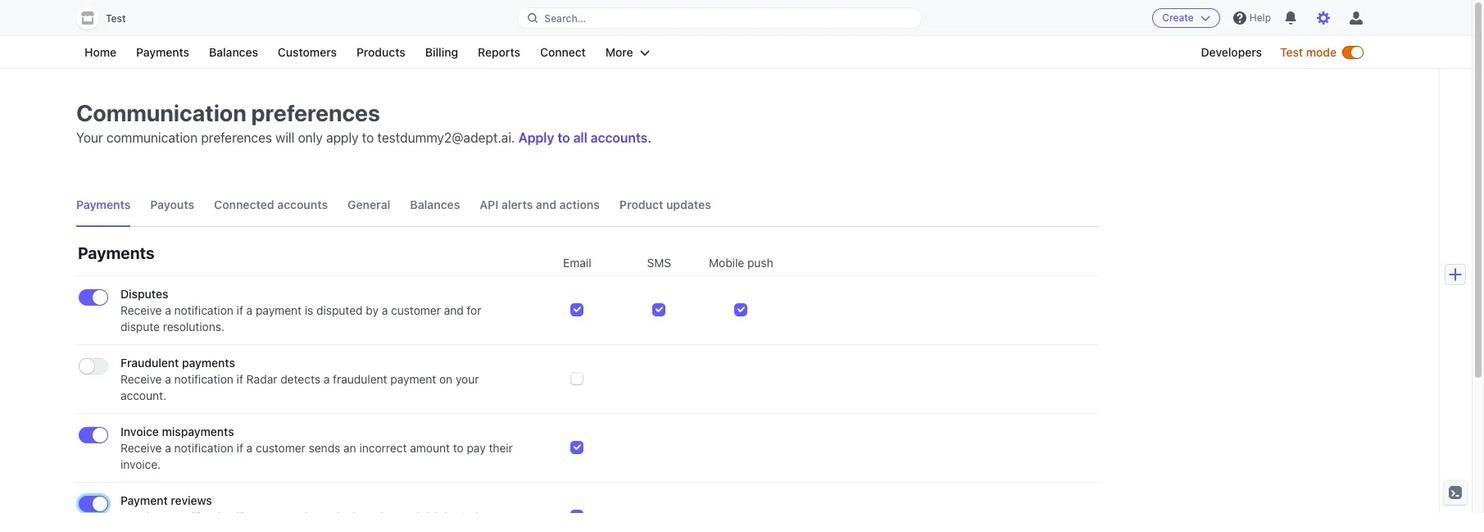Task type: describe. For each thing, give the bounding box(es) containing it.
only
[[298, 130, 323, 145]]

invoice.
[[120, 457, 161, 471]]

products link
[[348, 43, 414, 62]]

home link
[[76, 43, 125, 62]]

a right detects
[[324, 372, 330, 386]]

customer inside disputes receive a notification if a payment is disputed by a customer and for dispute resolutions.
[[391, 303, 441, 317]]

receive for fraudulent
[[120, 372, 162, 386]]

help
[[1250, 11, 1271, 24]]

help button
[[1227, 5, 1278, 31]]

notification inside disputes receive a notification if a payment is disputed by a customer and for dispute resolutions.
[[174, 303, 234, 317]]

payments for payments
[[78, 243, 155, 262]]

a down the disputes on the left of page
[[165, 303, 171, 317]]

reports link
[[470, 43, 529, 62]]

push
[[748, 256, 774, 270]]

is
[[305, 303, 313, 317]]

0 horizontal spatial to
[[362, 130, 374, 145]]

accounts.
[[591, 130, 652, 145]]

mobile
[[709, 256, 745, 270]]

a down radar
[[246, 441, 253, 455]]

0 vertical spatial preferences
[[251, 99, 380, 126]]

tab list containing payments
[[76, 184, 1099, 227]]

customers link
[[270, 43, 345, 62]]

email
[[563, 256, 592, 270]]

your
[[456, 372, 479, 386]]

test mode
[[1280, 45, 1337, 59]]

your
[[76, 130, 103, 145]]

if for mispayments
[[237, 441, 243, 455]]

payment inside disputes receive a notification if a payment is disputed by a customer and for dispute resolutions.
[[256, 303, 302, 317]]

test for test
[[106, 12, 126, 25]]

payments link
[[128, 43, 198, 62]]

general
[[348, 198, 391, 211]]

0 vertical spatial payments
[[136, 45, 189, 59]]

sms
[[647, 256, 672, 270]]

test button
[[76, 7, 142, 30]]

connect
[[540, 45, 586, 59]]

resolutions.
[[163, 320, 225, 334]]

communication
[[107, 130, 198, 145]]

for
[[467, 303, 482, 317]]

their
[[489, 441, 513, 455]]

api alerts and actions
[[480, 198, 600, 211]]

product
[[620, 198, 664, 211]]

mobile push
[[709, 256, 774, 270]]

if inside disputes receive a notification if a payment is disputed by a customer and for dispute resolutions.
[[237, 303, 243, 317]]

notification for payments
[[174, 372, 234, 386]]

balances link
[[201, 43, 266, 62]]

balances inside tab list
[[410, 198, 460, 211]]

reports
[[478, 45, 520, 59]]

fraudulent
[[333, 372, 387, 386]]

receive inside disputes receive a notification if a payment is disputed by a customer and for dispute resolutions.
[[120, 303, 162, 317]]

a down fraudulent
[[165, 372, 171, 386]]

search…
[[545, 12, 586, 24]]

apply
[[519, 130, 554, 145]]

by
[[366, 303, 379, 317]]

testdummy2@adept.ai.
[[377, 130, 515, 145]]

alerts
[[502, 198, 533, 211]]

Search… search field
[[518, 8, 921, 28]]

all
[[573, 130, 588, 145]]

payouts
[[150, 198, 194, 211]]

more button
[[597, 43, 658, 62]]

reviews
[[171, 493, 212, 507]]

a right by
[[382, 303, 388, 317]]

updates
[[666, 198, 711, 211]]



Task type: vqa. For each thing, say whether or not it's contained in the screenshot.
RECENT
no



Task type: locate. For each thing, give the bounding box(es) containing it.
1 vertical spatial balances
[[410, 198, 460, 211]]

3 if from the top
[[237, 441, 243, 455]]

detects
[[281, 372, 321, 386]]

invoice mispayments receive a notification if a customer sends an incorrect amount to pay their invoice.
[[120, 425, 513, 471]]

notification for mispayments
[[174, 441, 234, 455]]

balances inside "link"
[[209, 45, 258, 59]]

dispute
[[120, 320, 160, 334]]

notification down 'mispayments'
[[174, 441, 234, 455]]

receive for invoice
[[120, 441, 162, 455]]

customer inside the invoice mispayments receive a notification if a customer sends an incorrect amount to pay their invoice.
[[256, 441, 306, 455]]

payment inside fraudulent payments receive a notification if radar detects a fraudulent payment on your account.
[[390, 372, 436, 386]]

sends
[[309, 441, 340, 455]]

receive
[[120, 303, 162, 317], [120, 372, 162, 386], [120, 441, 162, 455]]

test for test mode
[[1280, 45, 1303, 59]]

test up home
[[106, 12, 126, 25]]

0 horizontal spatial payment
[[256, 303, 302, 317]]

apply to all accounts. button
[[519, 130, 652, 145]]

payments
[[182, 356, 235, 370]]

1 vertical spatial test
[[1280, 45, 1303, 59]]

test inside button
[[106, 12, 126, 25]]

radar
[[246, 372, 277, 386]]

1 vertical spatial receive
[[120, 372, 162, 386]]

1 receive from the top
[[120, 303, 162, 317]]

accounts
[[277, 198, 328, 211]]

2 if from the top
[[237, 372, 243, 386]]

amount
[[410, 441, 450, 455]]

0 vertical spatial notification
[[174, 303, 234, 317]]

will
[[276, 130, 295, 145]]

1 if from the top
[[237, 303, 243, 317]]

receive up the dispute
[[120, 303, 162, 317]]

test
[[106, 12, 126, 25], [1280, 45, 1303, 59]]

1 vertical spatial payments
[[76, 198, 131, 211]]

1 horizontal spatial payment
[[390, 372, 436, 386]]

preferences left will
[[201, 130, 272, 145]]

connected
[[214, 198, 274, 211]]

to
[[362, 130, 374, 145], [558, 130, 570, 145], [453, 441, 464, 455]]

0 vertical spatial test
[[106, 12, 126, 25]]

if
[[237, 303, 243, 317], [237, 372, 243, 386], [237, 441, 243, 455]]

1 notification from the top
[[174, 303, 234, 317]]

2 vertical spatial payments
[[78, 243, 155, 262]]

mode
[[1306, 45, 1337, 59]]

0 horizontal spatial and
[[444, 303, 464, 317]]

create button
[[1153, 8, 1220, 28]]

disputes receive a notification if a payment is disputed by a customer and for dispute resolutions.
[[120, 287, 482, 334]]

3 notification from the top
[[174, 441, 234, 455]]

and inside tab list
[[536, 198, 557, 211]]

to left all
[[558, 130, 570, 145]]

balances left api
[[410, 198, 460, 211]]

billing
[[425, 45, 458, 59]]

to left pay
[[453, 441, 464, 455]]

1 horizontal spatial customer
[[391, 303, 441, 317]]

connected accounts
[[214, 198, 328, 211]]

actions
[[560, 198, 600, 211]]

0 horizontal spatial test
[[106, 12, 126, 25]]

connect link
[[532, 43, 594, 62]]

payment
[[256, 303, 302, 317], [390, 372, 436, 386]]

3 receive from the top
[[120, 441, 162, 455]]

1 vertical spatial payment
[[390, 372, 436, 386]]

payment left the on
[[390, 372, 436, 386]]

test left mode
[[1280, 45, 1303, 59]]

home
[[84, 45, 116, 59]]

0 vertical spatial balances
[[209, 45, 258, 59]]

1 vertical spatial and
[[444, 303, 464, 317]]

0 vertical spatial receive
[[120, 303, 162, 317]]

1 horizontal spatial balances
[[410, 198, 460, 211]]

notification up resolutions.
[[174, 303, 234, 317]]

an
[[344, 441, 356, 455]]

on
[[439, 372, 453, 386]]

2 vertical spatial notification
[[174, 441, 234, 455]]

receive up account. on the bottom
[[120, 372, 162, 386]]

notification inside the invoice mispayments receive a notification if a customer sends an incorrect amount to pay their invoice.
[[174, 441, 234, 455]]

disputed
[[316, 303, 363, 317]]

balances
[[209, 45, 258, 59], [410, 198, 460, 211]]

customers
[[278, 45, 337, 59]]

0 horizontal spatial balances
[[209, 45, 258, 59]]

receive up invoice.
[[120, 441, 162, 455]]

receive inside the invoice mispayments receive a notification if a customer sends an incorrect amount to pay their invoice.
[[120, 441, 162, 455]]

pay
[[467, 441, 486, 455]]

if inside fraudulent payments receive a notification if radar detects a fraudulent payment on your account.
[[237, 372, 243, 386]]

if for payments
[[237, 372, 243, 386]]

1 horizontal spatial to
[[453, 441, 464, 455]]

2 horizontal spatial to
[[558, 130, 570, 145]]

1 vertical spatial customer
[[256, 441, 306, 455]]

0 vertical spatial if
[[237, 303, 243, 317]]

disputes
[[120, 287, 168, 301]]

product updates
[[620, 198, 711, 211]]

2 notification from the top
[[174, 372, 234, 386]]

more
[[606, 45, 633, 59]]

a
[[165, 303, 171, 317], [246, 303, 253, 317], [382, 303, 388, 317], [165, 372, 171, 386], [324, 372, 330, 386], [165, 441, 171, 455], [246, 441, 253, 455]]

to right apply
[[362, 130, 374, 145]]

payments up 'communication' on the left top of the page
[[136, 45, 189, 59]]

customer left sends
[[256, 441, 306, 455]]

1 horizontal spatial and
[[536, 198, 557, 211]]

and left the for
[[444, 303, 464, 317]]

communication preferences your communication preferences will only apply to testdummy2@adept.ai. apply to all accounts.
[[76, 99, 652, 145]]

fraudulent
[[120, 356, 179, 370]]

api
[[480, 198, 499, 211]]

tab list
[[76, 184, 1099, 227]]

and right alerts
[[536, 198, 557, 211]]

account.
[[120, 389, 166, 402]]

payments down your
[[76, 198, 131, 211]]

payments
[[136, 45, 189, 59], [76, 198, 131, 211], [78, 243, 155, 262]]

2 vertical spatial if
[[237, 441, 243, 455]]

0 vertical spatial payment
[[256, 303, 302, 317]]

0 vertical spatial customer
[[391, 303, 441, 317]]

1 vertical spatial preferences
[[201, 130, 272, 145]]

incorrect
[[359, 441, 407, 455]]

apply
[[326, 130, 359, 145]]

developers
[[1201, 45, 1262, 59]]

if inside the invoice mispayments receive a notification if a customer sends an incorrect amount to pay their invoice.
[[237, 441, 243, 455]]

invoice
[[120, 425, 159, 439]]

billing link
[[417, 43, 466, 62]]

0 vertical spatial and
[[536, 198, 557, 211]]

balances right 'payments' link
[[209, 45, 258, 59]]

notification
[[174, 303, 234, 317], [174, 372, 234, 386], [174, 441, 234, 455]]

mispayments
[[162, 425, 234, 439]]

receive inside fraudulent payments receive a notification if radar detects a fraudulent payment on your account.
[[120, 372, 162, 386]]

payments inside tab list
[[76, 198, 131, 211]]

to inside the invoice mispayments receive a notification if a customer sends an incorrect amount to pay their invoice.
[[453, 441, 464, 455]]

developers link
[[1193, 43, 1271, 62]]

payment left the is
[[256, 303, 302, 317]]

2 vertical spatial receive
[[120, 441, 162, 455]]

fraudulent payments receive a notification if radar detects a fraudulent payment on your account.
[[120, 356, 479, 402]]

notification inside fraudulent payments receive a notification if radar detects a fraudulent payment on your account.
[[174, 372, 234, 386]]

preferences up only at the left top
[[251, 99, 380, 126]]

and inside disputes receive a notification if a payment is disputed by a customer and for dispute resolutions.
[[444, 303, 464, 317]]

customer right by
[[391, 303, 441, 317]]

1 vertical spatial notification
[[174, 372, 234, 386]]

customer
[[391, 303, 441, 317], [256, 441, 306, 455]]

products
[[357, 45, 406, 59]]

payment reviews
[[120, 493, 212, 507]]

and
[[536, 198, 557, 211], [444, 303, 464, 317]]

a down 'mispayments'
[[165, 441, 171, 455]]

a left the is
[[246, 303, 253, 317]]

notification down payments
[[174, 372, 234, 386]]

2 receive from the top
[[120, 372, 162, 386]]

payments up the disputes on the left of page
[[78, 243, 155, 262]]

create
[[1163, 11, 1194, 24]]

Search… text field
[[518, 8, 921, 28]]

0 horizontal spatial customer
[[256, 441, 306, 455]]

payments for communication preferences
[[76, 198, 131, 211]]

1 horizontal spatial test
[[1280, 45, 1303, 59]]

1 vertical spatial if
[[237, 372, 243, 386]]

payment
[[120, 493, 168, 507]]

preferences
[[251, 99, 380, 126], [201, 130, 272, 145]]

communication
[[76, 99, 247, 126]]



